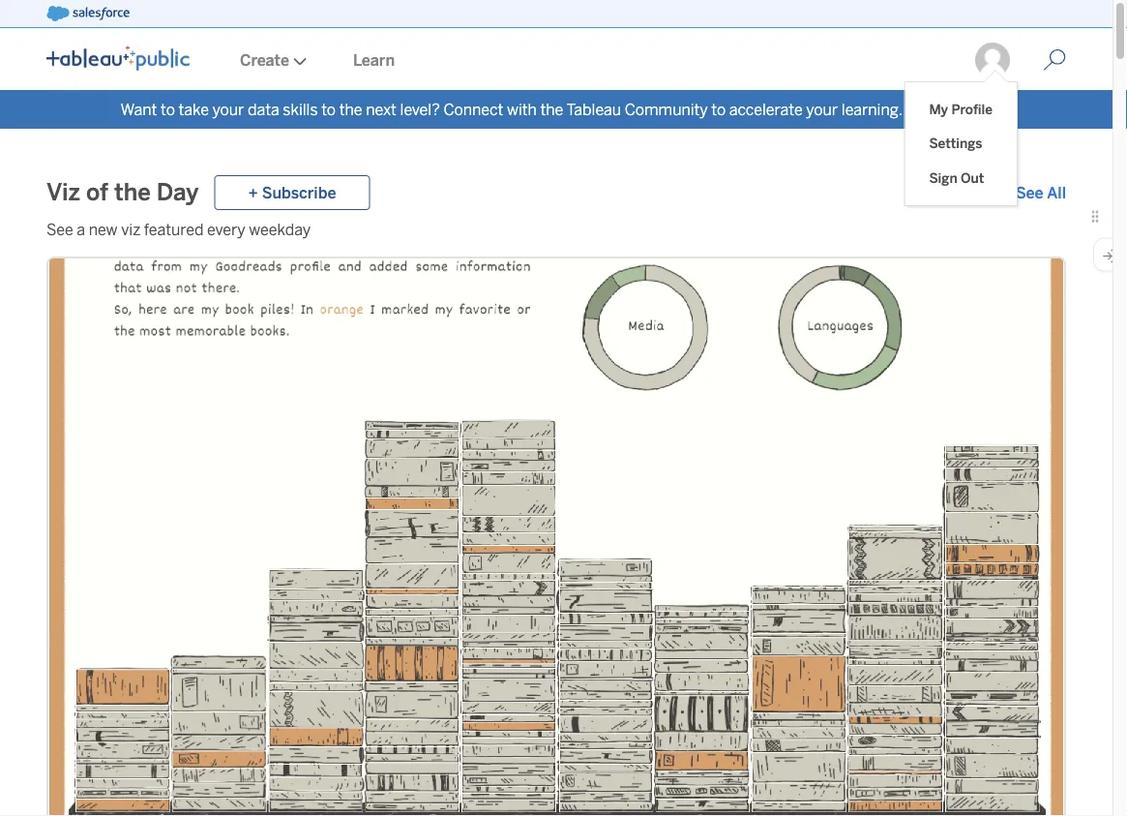 Task type: describe. For each thing, give the bounding box(es) containing it.
→
[[977, 100, 993, 119]]

level?
[[400, 100, 440, 119]]

salesforce logo image
[[46, 6, 130, 21]]

show me link
[[906, 100, 974, 119]]

3 to from the left
[[712, 100, 726, 119]]

take
[[179, 100, 209, 119]]

data
[[248, 100, 279, 119]]

+
[[248, 183, 258, 202]]

tableau
[[567, 100, 621, 119]]

show
[[906, 100, 947, 119]]

+ subscribe button
[[214, 175, 370, 210]]

viz of the day
[[46, 179, 199, 206]]

a
[[77, 220, 85, 239]]

go to search image
[[1020, 48, 1090, 72]]

john.smith1494 image
[[974, 41, 1013, 79]]

2 to from the left
[[322, 100, 336, 119]]

list options menu
[[905, 82, 1017, 205]]

learn
[[353, 51, 395, 69]]

featured
[[144, 220, 204, 239]]

sign out
[[930, 170, 985, 186]]

2 horizontal spatial the
[[541, 100, 564, 119]]

my profile
[[930, 101, 993, 117]]

out
[[961, 170, 985, 186]]

see for see all
[[1016, 183, 1044, 202]]

learning.
[[842, 100, 903, 119]]

the inside heading
[[114, 179, 151, 206]]

see all
[[1016, 183, 1067, 202]]

dialog containing my profile
[[905, 70, 1017, 205]]

see all link
[[1016, 181, 1067, 204]]

next
[[366, 100, 397, 119]]

learn link
[[330, 30, 418, 90]]



Task type: vqa. For each thing, say whether or not it's contained in the screenshot.
avatar
no



Task type: locate. For each thing, give the bounding box(es) containing it.
logo image
[[46, 45, 190, 71]]

0 horizontal spatial your
[[212, 100, 244, 119]]

viz
[[46, 179, 80, 206]]

of
[[86, 179, 108, 206]]

the right the with
[[541, 100, 564, 119]]

1 vertical spatial see
[[46, 220, 73, 239]]

every
[[207, 220, 246, 239]]

1 your from the left
[[212, 100, 244, 119]]

sign
[[930, 170, 958, 186]]

1 horizontal spatial to
[[322, 100, 336, 119]]

to left take
[[161, 100, 175, 119]]

1 horizontal spatial see
[[1016, 183, 1044, 202]]

accelerate
[[730, 100, 803, 119]]

see all viz of the day element
[[1016, 181, 1067, 204]]

1 horizontal spatial your
[[807, 100, 838, 119]]

see a new viz featured every weekday element
[[46, 218, 1067, 241]]

0 horizontal spatial the
[[114, 179, 151, 206]]

the right of
[[114, 179, 151, 206]]

to
[[161, 100, 175, 119], [322, 100, 336, 119], [712, 100, 726, 119]]

day
[[157, 179, 199, 206]]

your right take
[[212, 100, 244, 119]]

connect
[[444, 100, 504, 119]]

+ subscribe
[[248, 183, 336, 202]]

my
[[930, 101, 949, 117]]

want to take your data skills to the next level? connect with the tableau community to accelerate your learning. show me →
[[120, 100, 993, 119]]

0 vertical spatial see
[[1016, 183, 1044, 202]]

all
[[1047, 183, 1067, 202]]

want
[[120, 100, 157, 119]]

to left "accelerate"
[[712, 100, 726, 119]]

see for see a new viz featured every weekday
[[46, 220, 73, 239]]

with
[[507, 100, 537, 119]]

dialog
[[905, 70, 1017, 205]]

settings
[[930, 136, 983, 152]]

viz of the day heading
[[46, 177, 199, 208]]

0 horizontal spatial to
[[161, 100, 175, 119]]

profile
[[952, 101, 993, 117]]

see inside 'element'
[[46, 220, 73, 239]]

your
[[212, 100, 244, 119], [807, 100, 838, 119]]

me
[[951, 100, 974, 119]]

skills
[[283, 100, 318, 119]]

to right "skills"
[[322, 100, 336, 119]]

1 to from the left
[[161, 100, 175, 119]]

the
[[339, 100, 363, 119], [541, 100, 564, 119], [114, 179, 151, 206]]

see left a
[[46, 220, 73, 239]]

the left next at left
[[339, 100, 363, 119]]

see
[[1016, 183, 1044, 202], [46, 220, 73, 239]]

1 horizontal spatial the
[[339, 100, 363, 119]]

weekday
[[249, 220, 311, 239]]

new
[[89, 220, 118, 239]]

subscribe
[[262, 183, 336, 202]]

2 horizontal spatial to
[[712, 100, 726, 119]]

see left all
[[1016, 183, 1044, 202]]

see a new viz featured every weekday
[[46, 220, 311, 239]]

your left "learning."
[[807, 100, 838, 119]]

community
[[625, 100, 708, 119]]

2 your from the left
[[807, 100, 838, 119]]

viz
[[121, 220, 141, 239]]

0 horizontal spatial see
[[46, 220, 73, 239]]



